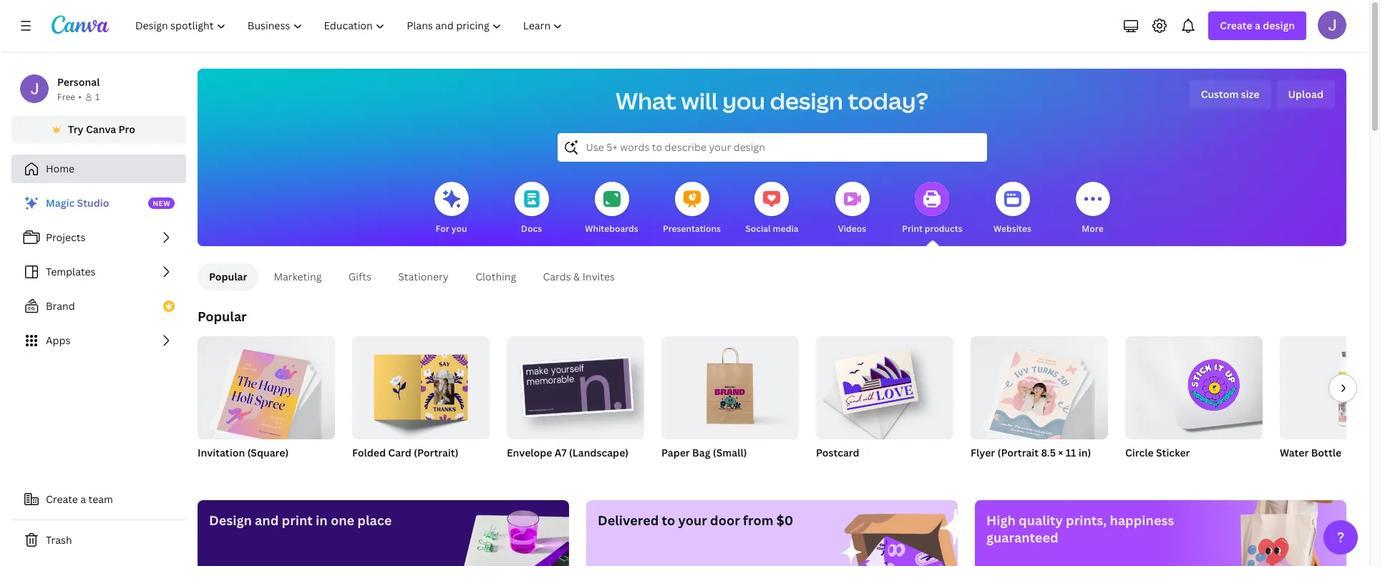Task type: vqa. For each thing, say whether or not it's contained in the screenshot.
Folded Card (Portrait) "group"'s group
yes



Task type: locate. For each thing, give the bounding box(es) containing it.
design inside dropdown button
[[1264, 19, 1296, 32]]

0 vertical spatial popular
[[209, 270, 247, 284]]

create left team
[[46, 493, 78, 506]]

a left team
[[80, 493, 86, 506]]

list
[[11, 189, 186, 355]]

a up size
[[1255, 19, 1261, 32]]

docs
[[521, 223, 542, 235]]

products
[[925, 223, 963, 235]]

magic studio
[[46, 196, 109, 210]]

1 vertical spatial you
[[452, 223, 467, 235]]

0 horizontal spatial a
[[80, 493, 86, 506]]

jacob simon image
[[1318, 11, 1347, 39]]

clothing
[[476, 270, 517, 284]]

folded
[[352, 446, 386, 460]]

0 horizontal spatial you
[[452, 223, 467, 235]]

you right will
[[723, 85, 766, 116]]

cards
[[543, 270, 571, 284]]

home
[[46, 162, 75, 175]]

bottle
[[1312, 446, 1342, 460]]

design
[[1264, 19, 1296, 32], [770, 85, 844, 116]]

paper bag (small) group
[[662, 331, 799, 478]]

•
[[78, 91, 82, 103]]

try canva pro button
[[11, 116, 186, 143]]

you
[[723, 85, 766, 116], [452, 223, 467, 235]]

folded card (portrait) group
[[352, 331, 490, 478]]

whiteboards
[[585, 223, 639, 235]]

prints,
[[1066, 512, 1107, 529]]

presentations
[[663, 223, 721, 235]]

pro
[[119, 122, 135, 136]]

0 horizontal spatial design
[[770, 85, 844, 116]]

1 vertical spatial create
[[46, 493, 78, 506]]

create a team button
[[11, 486, 186, 514]]

1 vertical spatial design
[[770, 85, 844, 116]]

1 horizontal spatial you
[[723, 85, 766, 116]]

projects
[[46, 231, 86, 244]]

for you
[[436, 223, 467, 235]]

create a design button
[[1209, 11, 1307, 40]]

invitation (square) group
[[198, 331, 335, 478]]

a inside dropdown button
[[1255, 19, 1261, 32]]

you inside button
[[452, 223, 467, 235]]

group for invitation (square) group
[[198, 331, 335, 444]]

group for water bottle group
[[1281, 337, 1381, 440]]

0 vertical spatial create
[[1221, 19, 1253, 32]]

cards & invites button
[[531, 264, 627, 291]]

for
[[436, 223, 450, 235]]

group
[[198, 331, 335, 444], [352, 331, 490, 440], [507, 331, 645, 440], [662, 331, 799, 440], [816, 331, 954, 440], [971, 331, 1109, 444], [1126, 331, 1263, 440], [1281, 337, 1381, 440]]

cards & invites
[[543, 270, 615, 284]]

happiness
[[1110, 512, 1175, 529]]

popular down "popular" button
[[198, 308, 247, 325]]

(portrait)
[[414, 446, 459, 460]]

water bottle group
[[1281, 337, 1381, 478]]

1 horizontal spatial design
[[1264, 19, 1296, 32]]

popular inside button
[[209, 270, 247, 284]]

0 vertical spatial a
[[1255, 19, 1261, 32]]

in
[[316, 512, 328, 529]]

personal
[[57, 75, 100, 89]]

envelope a7 (landscape)
[[507, 446, 629, 460]]

popular left marketing on the left of page
[[209, 270, 247, 284]]

guaranteed
[[987, 529, 1059, 546]]

create for create a team
[[46, 493, 78, 506]]

folded card (portrait)
[[352, 446, 459, 460]]

upload
[[1289, 87, 1324, 101]]

create inside button
[[46, 493, 78, 506]]

8.5
[[1042, 446, 1056, 460]]

(small)
[[713, 446, 747, 460]]

1 horizontal spatial a
[[1255, 19, 1261, 32]]

design left jacob simon image
[[1264, 19, 1296, 32]]

group for envelope a7 (landscape) group
[[507, 331, 645, 440]]

for you button
[[434, 172, 469, 246]]

home link
[[11, 155, 186, 183]]

1 horizontal spatial create
[[1221, 19, 1253, 32]]

try
[[68, 122, 84, 136]]

1 vertical spatial a
[[80, 493, 86, 506]]

postcard group
[[816, 331, 954, 478]]

templates link
[[11, 258, 186, 286]]

1 vertical spatial popular
[[198, 308, 247, 325]]

clothing button
[[464, 264, 528, 291]]

circle
[[1126, 446, 1154, 460]]

0 vertical spatial design
[[1264, 19, 1296, 32]]

from
[[743, 512, 774, 529]]

envelope
[[507, 446, 553, 460]]

$0
[[777, 512, 794, 529]]

group for postcard group in the bottom of the page
[[816, 331, 954, 440]]

a inside button
[[80, 493, 86, 506]]

card
[[388, 446, 412, 460]]

videos
[[838, 223, 867, 235]]

postcard
[[816, 446, 860, 460]]

to
[[662, 512, 676, 529]]

0 horizontal spatial create
[[46, 493, 78, 506]]

gifts
[[349, 270, 372, 284]]

None search field
[[558, 133, 987, 162]]

marketing button
[[262, 264, 334, 291]]

create inside dropdown button
[[1221, 19, 1253, 32]]

invitation (square)
[[198, 446, 289, 460]]

top level navigation element
[[126, 11, 575, 40]]

design up "search" search box
[[770, 85, 844, 116]]

social media
[[746, 223, 799, 235]]

circle sticker
[[1126, 446, 1191, 460]]

videos button
[[835, 172, 870, 246]]

(landscape)
[[569, 446, 629, 460]]

(square)
[[247, 446, 289, 460]]

print
[[282, 512, 313, 529]]

flyer (portrait 8.5 × 11 in)
[[971, 446, 1092, 460]]

&
[[574, 270, 580, 284]]

you right for
[[452, 223, 467, 235]]

create up custom size
[[1221, 19, 1253, 32]]

0 vertical spatial you
[[723, 85, 766, 116]]

paper
[[662, 446, 690, 460]]

popular
[[209, 270, 247, 284], [198, 308, 247, 325]]



Task type: describe. For each thing, give the bounding box(es) containing it.
quality
[[1019, 512, 1063, 529]]

a7
[[555, 446, 567, 460]]

custom size button
[[1190, 80, 1272, 109]]

today?
[[848, 85, 929, 116]]

circle sticker group
[[1126, 331, 1263, 478]]

group for flyer (portrait 8.5 × 11 in) group
[[971, 331, 1109, 444]]

1
[[95, 91, 100, 103]]

high
[[987, 512, 1016, 529]]

(portrait
[[998, 446, 1039, 460]]

and
[[255, 512, 279, 529]]

free •
[[57, 91, 82, 103]]

size
[[1242, 87, 1260, 101]]

new
[[153, 198, 171, 208]]

marketing
[[274, 270, 322, 284]]

gifts button
[[337, 264, 383, 291]]

presentations button
[[663, 172, 721, 246]]

apps link
[[11, 327, 186, 355]]

print
[[903, 223, 923, 235]]

websites button
[[994, 172, 1032, 246]]

studio
[[77, 196, 109, 210]]

projects link
[[11, 223, 186, 252]]

apps
[[46, 334, 70, 347]]

high quality prints, happiness guaranteed
[[987, 512, 1175, 546]]

a for team
[[80, 493, 86, 506]]

11
[[1066, 446, 1077, 460]]

social
[[746, 223, 771, 235]]

brand link
[[11, 292, 186, 321]]

will
[[681, 85, 718, 116]]

water bottle
[[1281, 446, 1342, 460]]

trash
[[46, 534, 72, 547]]

flyer (portrait 8.5 × 11 in) group
[[971, 331, 1109, 478]]

canva
[[86, 122, 116, 136]]

brand
[[46, 299, 75, 313]]

sticker
[[1157, 446, 1191, 460]]

place
[[358, 512, 392, 529]]

delivered
[[598, 512, 659, 529]]

trash link
[[11, 526, 186, 555]]

media
[[773, 223, 799, 235]]

try canva pro
[[68, 122, 135, 136]]

social media button
[[746, 172, 799, 246]]

stationery
[[398, 270, 449, 284]]

custom size
[[1201, 87, 1260, 101]]

Search search field
[[586, 134, 959, 161]]

templates
[[46, 265, 96, 279]]

one
[[331, 512, 355, 529]]

team
[[88, 493, 113, 506]]

paper bag (small)
[[662, 446, 747, 460]]

what will you design today?
[[616, 85, 929, 116]]

in)
[[1079, 446, 1092, 460]]

create a design
[[1221, 19, 1296, 32]]

flyer
[[971, 446, 996, 460]]

docs button
[[515, 172, 549, 246]]

water
[[1281, 446, 1309, 460]]

more
[[1082, 223, 1104, 235]]

list containing magic studio
[[11, 189, 186, 355]]

create a team
[[46, 493, 113, 506]]

design and print in one place
[[209, 512, 392, 529]]

stationery button
[[386, 264, 461, 291]]

bag
[[693, 446, 711, 460]]

group for circle sticker group
[[1126, 331, 1263, 440]]

websites
[[994, 223, 1032, 235]]

invitation
[[198, 446, 245, 460]]

custom
[[1201, 87, 1239, 101]]

group for folded card (portrait) group
[[352, 331, 490, 440]]

a for design
[[1255, 19, 1261, 32]]

×
[[1059, 446, 1064, 460]]

popular button
[[198, 264, 259, 291]]

create for create a design
[[1221, 19, 1253, 32]]

delivered to your door from $0
[[598, 512, 794, 529]]

magic
[[46, 196, 75, 210]]

what
[[616, 85, 677, 116]]

print products button
[[903, 172, 963, 246]]

envelope a7 (landscape) group
[[507, 331, 645, 478]]

upload button
[[1277, 80, 1336, 109]]

free
[[57, 91, 75, 103]]

your
[[679, 512, 707, 529]]

design
[[209, 512, 252, 529]]

group for paper bag (small) group
[[662, 331, 799, 440]]

whiteboards button
[[585, 172, 639, 246]]

more button
[[1076, 172, 1110, 246]]



